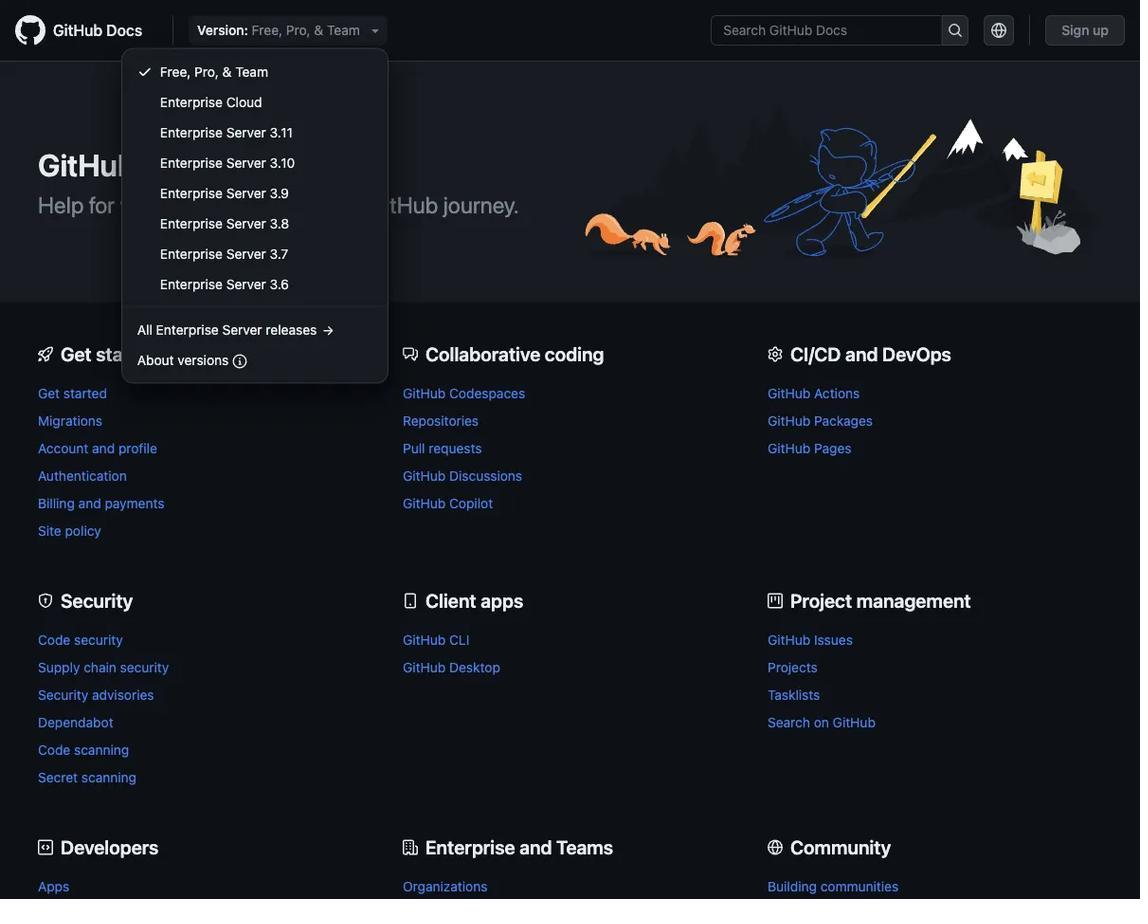Task type: locate. For each thing, give the bounding box(es) containing it.
secret scanning link
[[38, 770, 137, 786]]

on right "search"
[[814, 715, 830, 731]]

pro,
[[286, 22, 311, 38], [195, 64, 219, 79]]

started up migrations in the left top of the page
[[63, 386, 107, 401]]

0 vertical spatial get
[[61, 343, 92, 365]]

team left triangle down icon
[[327, 22, 360, 38]]

version:
[[197, 22, 248, 38]]

free, inside "link"
[[160, 64, 191, 79]]

get started up migrations in the left top of the page
[[38, 386, 107, 401]]

gear image
[[768, 347, 783, 362]]

github pages link
[[768, 441, 852, 456]]

get right "rocket" icon
[[61, 343, 92, 365]]

1 code from the top
[[38, 632, 70, 648]]

server
[[226, 124, 266, 140], [226, 155, 266, 170], [226, 185, 266, 201], [226, 215, 266, 231], [226, 246, 266, 261], [226, 276, 266, 292], [222, 322, 262, 337]]

code up supply
[[38, 632, 70, 648]]

apps
[[481, 590, 524, 612]]

server down "enterprise server 3.8" link
[[226, 246, 266, 261]]

github pages
[[768, 441, 852, 456]]

search on github link
[[768, 715, 876, 731]]

3.10
[[270, 155, 295, 170]]

enterprise server 3.6
[[160, 276, 289, 292]]

1 vertical spatial scanning
[[81, 770, 137, 786]]

on right 3.9
[[291, 191, 316, 218]]

docs up wherever
[[142, 147, 213, 183]]

1 horizontal spatial pro,
[[286, 22, 311, 38]]

scanning up secret scanning
[[74, 742, 129, 758]]

None search field
[[712, 15, 970, 46]]

& left triangle down icon
[[314, 22, 324, 38]]

apps
[[38, 879, 69, 895]]

docs for github docs help for wherever you are on your github journey.
[[142, 147, 213, 183]]

security
[[61, 590, 133, 612], [38, 687, 88, 703]]

menu containing free, pro, & team
[[122, 49, 388, 383]]

site
[[38, 523, 61, 539]]

comment discussion image
[[403, 347, 418, 362]]

and
[[846, 343, 879, 365], [92, 441, 115, 456], [78, 496, 101, 511], [520, 836, 552, 859]]

& up enterprise cloud
[[223, 64, 232, 79]]

migrations
[[38, 413, 103, 429]]

enterprise cloud link
[[130, 87, 380, 117]]

security up chain
[[74, 632, 123, 648]]

security advisories link
[[38, 687, 154, 703]]

and right the ci/cd
[[846, 343, 879, 365]]

discussions
[[450, 468, 523, 484]]

1 vertical spatial team
[[235, 64, 268, 79]]

server down enterprise server 3.10 link
[[226, 185, 266, 201]]

security down supply
[[38, 687, 88, 703]]

1 vertical spatial pro,
[[195, 64, 219, 79]]

sign up
[[1062, 22, 1110, 38]]

server down "enterprise server 3.11" link
[[226, 155, 266, 170]]

github issues link
[[768, 632, 854, 648]]

enterprise
[[160, 94, 223, 110], [160, 124, 223, 140], [160, 155, 223, 170], [160, 185, 223, 201], [160, 215, 223, 231], [160, 246, 223, 261], [160, 276, 223, 292], [156, 322, 219, 337], [426, 836, 516, 859]]

enterprise and teams
[[426, 836, 614, 859]]

site policy
[[38, 523, 101, 539]]

project image
[[768, 593, 783, 609]]

security
[[74, 632, 123, 648], [120, 660, 169, 675]]

get up migrations in the left top of the page
[[38, 386, 60, 401]]

and left teams
[[520, 836, 552, 859]]

and for enterprise
[[520, 836, 552, 859]]

0 horizontal spatial on
[[291, 191, 316, 218]]

enterprise for enterprise server 3.9
[[160, 185, 223, 201]]

free, up 'free, pro, & team' "link"
[[252, 22, 283, 38]]

github for github docs help for wherever you are on your github journey.
[[38, 147, 136, 183]]

1 vertical spatial security
[[38, 687, 88, 703]]

organizations
[[403, 879, 488, 895]]

0 horizontal spatial free,
[[160, 64, 191, 79]]

security up 'code security'
[[61, 590, 133, 612]]

0 vertical spatial security
[[74, 632, 123, 648]]

1 vertical spatial on
[[814, 715, 830, 731]]

supply
[[38, 660, 80, 675]]

enterprise down enterprise server 3.7
[[160, 276, 223, 292]]

enterprise server 3.8 link
[[130, 208, 380, 239]]

docs inside "github docs help for wherever you are on your github journey."
[[142, 147, 213, 183]]

sign up link
[[1046, 15, 1126, 46]]

started down all
[[96, 343, 159, 365]]

search image
[[948, 23, 963, 38]]

devops
[[883, 343, 952, 365]]

enterprise for enterprise server 3.11
[[160, 124, 223, 140]]

free, right check icon
[[160, 64, 191, 79]]

get started down all
[[61, 343, 159, 365]]

enterprise cloud
[[160, 94, 262, 110]]

management
[[857, 590, 972, 612]]

github for github discussions
[[403, 468, 446, 484]]

0 vertical spatial code
[[38, 632, 70, 648]]

and for billing
[[78, 496, 101, 511]]

apps link
[[38, 879, 69, 895]]

authentication link
[[38, 468, 127, 484]]

security for security
[[61, 590, 133, 612]]

are
[[255, 191, 286, 218]]

teams
[[557, 836, 614, 859]]

account
[[38, 441, 89, 456]]

building
[[768, 879, 817, 895]]

enterprise up about versions
[[156, 322, 219, 337]]

github packages link
[[768, 413, 874, 429]]

enterprise up enterprise server 3.7
[[160, 215, 223, 231]]

collaborative coding
[[426, 343, 605, 365]]

team up enterprise cloud link
[[235, 64, 268, 79]]

and left the profile
[[92, 441, 115, 456]]

0 horizontal spatial &
[[223, 64, 232, 79]]

pull requests
[[403, 441, 482, 456]]

projects
[[768, 660, 818, 675]]

1 horizontal spatial on
[[814, 715, 830, 731]]

code scanning
[[38, 742, 129, 758]]

1 horizontal spatial team
[[327, 22, 360, 38]]

github for github issues
[[768, 632, 811, 648]]

client
[[426, 590, 477, 612]]

github codespaces
[[403, 386, 526, 401]]

0 vertical spatial docs
[[106, 21, 142, 39]]

enterprise up enterprise server 3.6
[[160, 246, 223, 261]]

github actions
[[768, 386, 861, 401]]

3.6
[[270, 276, 289, 292]]

0 vertical spatial scanning
[[74, 742, 129, 758]]

client apps
[[426, 590, 524, 612]]

building communities
[[768, 879, 899, 895]]

code security link
[[38, 632, 123, 648]]

0 vertical spatial security
[[61, 590, 133, 612]]

code up the secret
[[38, 742, 70, 758]]

server for 3.7
[[226, 246, 266, 261]]

pro, up enterprise cloud
[[195, 64, 219, 79]]

desktop
[[450, 660, 501, 675]]

0 vertical spatial started
[[96, 343, 159, 365]]

free,
[[252, 22, 283, 38], [160, 64, 191, 79]]

enterprise up enterprise server 3.8
[[160, 185, 223, 201]]

0 horizontal spatial get
[[38, 386, 60, 401]]

1 vertical spatial docs
[[142, 147, 213, 183]]

enterprise server 3.7
[[160, 246, 288, 261]]

scanning
[[74, 742, 129, 758], [81, 770, 137, 786]]

0 horizontal spatial team
[[235, 64, 268, 79]]

1 vertical spatial get
[[38, 386, 60, 401]]

security for security advisories
[[38, 687, 88, 703]]

security up advisories
[[120, 660, 169, 675]]

billing
[[38, 496, 75, 511]]

menu
[[122, 49, 388, 383]]

version: free, pro, & team
[[197, 22, 360, 38]]

1 vertical spatial &
[[223, 64, 232, 79]]

0 vertical spatial &
[[314, 22, 324, 38]]

and for ci/cd
[[846, 343, 879, 365]]

requests
[[429, 441, 482, 456]]

enterprise for enterprise and teams
[[426, 836, 516, 859]]

security advisories
[[38, 687, 154, 703]]

enterprise down free, pro, & team
[[160, 94, 223, 110]]

server down cloud
[[226, 124, 266, 140]]

and for account
[[92, 441, 115, 456]]

secret scanning
[[38, 770, 137, 786]]

sign
[[1062, 22, 1090, 38]]

1 vertical spatial get started
[[38, 386, 107, 401]]

1 horizontal spatial &
[[314, 22, 324, 38]]

github for github pages
[[768, 441, 811, 456]]

github copilot
[[403, 496, 493, 511]]

on inside "github docs help for wherever you are on your github journey."
[[291, 191, 316, 218]]

server for 3.11
[[226, 124, 266, 140]]

docs up check icon
[[106, 21, 142, 39]]

and up policy
[[78, 496, 101, 511]]

versions
[[178, 352, 229, 368]]

pro, up 'free, pro, & team' "link"
[[286, 22, 311, 38]]

github copilot link
[[403, 496, 493, 511]]

0 horizontal spatial pro,
[[195, 64, 219, 79]]

github issues
[[768, 632, 854, 648]]

2 code from the top
[[38, 742, 70, 758]]

code
[[38, 632, 70, 648], [38, 742, 70, 758]]

1 vertical spatial free,
[[160, 64, 191, 79]]

0 vertical spatial team
[[327, 22, 360, 38]]

pull
[[403, 441, 425, 456]]

ci/cd and devops
[[791, 343, 952, 365]]

enterprise down enterprise cloud
[[160, 124, 223, 140]]

enterprise for enterprise cloud
[[160, 94, 223, 110]]

enterprise server 3.11
[[160, 124, 293, 140]]

github for github desktop
[[403, 660, 446, 675]]

scanning down code scanning
[[81, 770, 137, 786]]

building communities link
[[768, 879, 899, 895]]

code for code security
[[38, 632, 70, 648]]

server down 'enterprise server 3.7' link
[[226, 276, 266, 292]]

1 vertical spatial code
[[38, 742, 70, 758]]

server up about versions link at the left
[[222, 322, 262, 337]]

0 vertical spatial on
[[291, 191, 316, 218]]

enterprise up enterprise server 3.9
[[160, 155, 223, 170]]

server for 3.9
[[226, 185, 266, 201]]

enterprise up organizations
[[426, 836, 516, 859]]

get
[[61, 343, 92, 365], [38, 386, 60, 401]]

codespaces
[[450, 386, 526, 401]]

server down 'enterprise server 3.9' link
[[226, 215, 266, 231]]

1 horizontal spatial free,
[[252, 22, 283, 38]]

scanning for code scanning
[[74, 742, 129, 758]]

cloud
[[226, 94, 262, 110]]

up
[[1094, 22, 1110, 38]]

github for github cli
[[403, 632, 446, 648]]

actions
[[815, 386, 861, 401]]

server for 3.6
[[226, 276, 266, 292]]

migrations link
[[38, 413, 103, 429]]

check image
[[137, 64, 153, 79]]

authentication
[[38, 468, 127, 484]]



Task type: vqa. For each thing, say whether or not it's contained in the screenshot.
Account
yes



Task type: describe. For each thing, give the bounding box(es) containing it.
shield lock image
[[38, 593, 53, 609]]

1 horizontal spatial get
[[61, 343, 92, 365]]

team inside 'free, pro, & team' "link"
[[235, 64, 268, 79]]

enterprise server 3.8
[[160, 215, 289, 231]]

all
[[137, 322, 153, 337]]

secret
[[38, 770, 78, 786]]

github cli
[[403, 632, 470, 648]]

payments
[[105, 496, 165, 511]]

all enterprise server releases
[[137, 322, 317, 337]]

docs for github docs
[[106, 21, 142, 39]]

enterprise server 3.11 link
[[130, 117, 380, 147]]

your
[[321, 191, 364, 218]]

repositories
[[403, 413, 479, 429]]

enterprise for enterprise server 3.7
[[160, 246, 223, 261]]

github for github docs
[[53, 21, 103, 39]]

about versions link
[[130, 345, 380, 375]]

enterprise for enterprise server 3.10
[[160, 155, 223, 170]]

pro, inside 'free, pro, & team' "link"
[[195, 64, 219, 79]]

cli
[[450, 632, 470, 648]]

packages
[[815, 413, 874, 429]]

issues
[[815, 632, 854, 648]]

code security
[[38, 632, 123, 648]]

account and profile
[[38, 441, 157, 456]]

1 vertical spatial started
[[63, 386, 107, 401]]

journey.
[[444, 191, 519, 218]]

ci/cd
[[791, 343, 842, 365]]

3.9
[[270, 185, 289, 201]]

profile
[[119, 441, 157, 456]]

dependabot link
[[38, 715, 113, 731]]

Search GitHub Docs search field
[[712, 16, 942, 45]]

projects link
[[768, 660, 818, 675]]

0 vertical spatial free,
[[252, 22, 283, 38]]

coding
[[545, 343, 605, 365]]

github for github codespaces
[[403, 386, 446, 401]]

enterprise server 3.10
[[160, 155, 295, 170]]

for
[[89, 191, 115, 218]]

code for code scanning
[[38, 742, 70, 758]]

pages
[[815, 441, 852, 456]]

advisories
[[92, 687, 154, 703]]

chain
[[84, 660, 117, 675]]

releases
[[266, 322, 317, 337]]

account and profile link
[[38, 441, 157, 456]]

repositories link
[[403, 413, 479, 429]]

tasklists
[[768, 687, 821, 703]]

about
[[137, 352, 174, 368]]

site policy link
[[38, 523, 101, 539]]

search
[[768, 715, 811, 731]]

supply chain security link
[[38, 660, 169, 675]]

server for 3.10
[[226, 155, 266, 170]]

enterprise server 3.10 link
[[130, 147, 380, 178]]

pull requests link
[[403, 441, 482, 456]]

collaborative
[[426, 343, 541, 365]]

communities
[[821, 879, 899, 895]]

rocket image
[[38, 347, 53, 362]]

github for github actions
[[768, 386, 811, 401]]

supply chain security
[[38, 660, 169, 675]]

enterprise server 3.6 link
[[130, 269, 380, 299]]

billing and payments
[[38, 496, 165, 511]]

3.11
[[270, 124, 293, 140]]

github desktop
[[403, 660, 501, 675]]

all enterprise server releases link
[[130, 314, 380, 345]]

globe image
[[768, 840, 783, 855]]

wherever
[[120, 191, 210, 218]]

select language: current language is english image
[[992, 23, 1007, 38]]

github for github packages
[[768, 413, 811, 429]]

0 vertical spatial pro,
[[286, 22, 311, 38]]

free, pro, & team
[[160, 64, 268, 79]]

enterprise for enterprise server 3.6
[[160, 276, 223, 292]]

github docs help for wherever you are on your github journey.
[[38, 147, 519, 218]]

github actions link
[[768, 386, 861, 401]]

triangle down image
[[368, 23, 383, 38]]

enterprise server 3.9 link
[[130, 178, 380, 208]]

github desktop link
[[403, 660, 501, 675]]

enterprise server 3.7 link
[[130, 239, 380, 269]]

github discussions link
[[403, 468, 523, 484]]

3.7
[[270, 246, 288, 261]]

code square image
[[38, 840, 53, 855]]

search on github
[[768, 715, 876, 731]]

project management
[[791, 590, 972, 612]]

& inside "link"
[[223, 64, 232, 79]]

scanning for secret scanning
[[81, 770, 137, 786]]

organization image
[[403, 840, 418, 855]]

github docs
[[53, 21, 142, 39]]

policy
[[65, 523, 101, 539]]

device mobile image
[[403, 593, 418, 609]]

1 vertical spatial security
[[120, 660, 169, 675]]

0 vertical spatial get started
[[61, 343, 159, 365]]

github packages
[[768, 413, 874, 429]]

enterprise server 3.9
[[160, 185, 289, 201]]

developers
[[61, 836, 159, 859]]

copilot
[[450, 496, 493, 511]]

code scanning link
[[38, 742, 129, 758]]

server for 3.8
[[226, 215, 266, 231]]

enterprise for enterprise server 3.8
[[160, 215, 223, 231]]

github for github copilot
[[403, 496, 446, 511]]

get started link
[[38, 386, 107, 401]]

billing and payments link
[[38, 496, 165, 511]]



